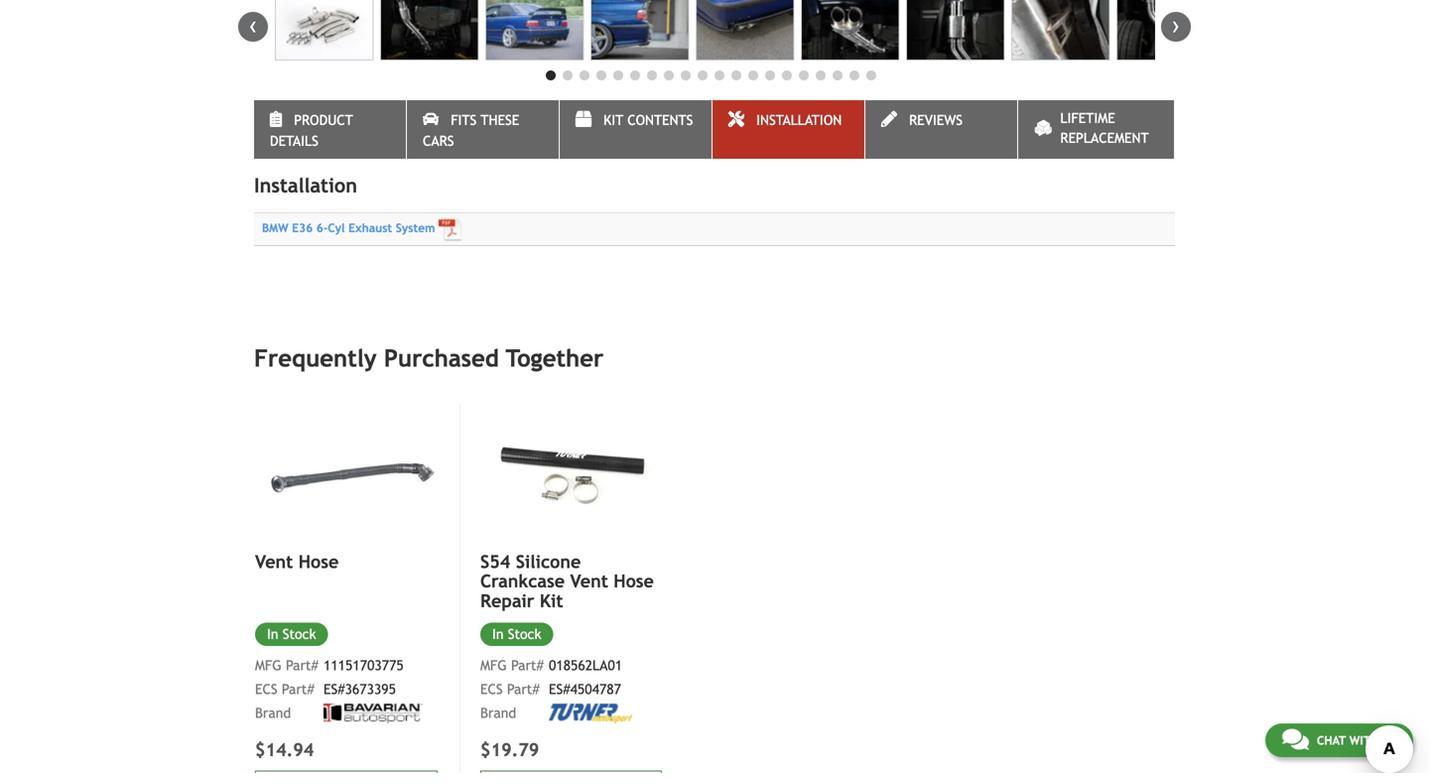 Task type: vqa. For each thing, say whether or not it's contained in the screenshot.
Purchased
yes



Task type: describe. For each thing, give the bounding box(es) containing it.
installation link
[[713, 100, 864, 159]]

stock for hose
[[283, 626, 316, 642]]

› link
[[1161, 12, 1191, 42]]

reviews link
[[865, 100, 1017, 159]]

lifetime replacement link
[[1018, 100, 1174, 159]]

lifetime
[[1060, 110, 1115, 126]]

ecs for $14.94
[[255, 682, 278, 697]]

in stock for s54 silicone crankcase vent hose repair kit
[[492, 626, 541, 642]]

part# up $19.79
[[507, 682, 540, 697]]

details
[[270, 133, 318, 149]]

fits
[[451, 112, 477, 128]]

$14.94
[[255, 739, 314, 760]]

0 horizontal spatial hose
[[298, 551, 339, 572]]

product details link
[[254, 100, 406, 159]]

9 es#4716069 - 023466la01-01kt - e36 m3 performance axle-back exhaust - lightweight performance exhaust to give your e36 a fresh sound and appearance. features period correct styling and a low, hearty exhaust tone with the perfect amount of volume. - turner motorsport - bmw image from the left
[[1117, 0, 1215, 61]]

fits these cars
[[423, 112, 519, 149]]

chat with us
[[1317, 733, 1396, 747]]

bavarian autosport image
[[324, 704, 423, 723]]

in for vent hose
[[267, 626, 278, 642]]

s54 silicone crankcase vent hose repair kit image
[[480, 403, 662, 539]]

es#3673395
[[324, 682, 396, 697]]

kit contents link
[[560, 100, 712, 159]]

vent hose
[[255, 551, 339, 572]]

mfg part# 018562la01 ecs part# es#4504787 brand
[[480, 658, 622, 721]]

e36
[[292, 221, 313, 235]]

1 es#4716069 - 023466la01-01kt - e36 m3 performance axle-back exhaust - lightweight performance exhaust to give your e36 a fresh sound and appearance. features period correct styling and a low, hearty exhaust tone with the perfect amount of volume. - turner motorsport - bmw image from the left
[[275, 0, 374, 61]]

018562la01
[[549, 658, 622, 674]]

cyl
[[328, 221, 345, 235]]

stock for silicone
[[508, 626, 541, 642]]

bmw e36 6-cyl exhaust system
[[262, 221, 435, 235]]

kit contents
[[604, 112, 693, 128]]

$19.79
[[480, 739, 539, 760]]

product details
[[270, 112, 353, 149]]

frequently
[[254, 344, 377, 372]]

brand for $14.94
[[255, 705, 291, 721]]

vent inside s54 silicone crankcase vent hose repair kit
[[570, 571, 608, 592]]

system
[[396, 221, 435, 235]]

‹ link
[[238, 12, 268, 42]]

›
[[1172, 12, 1180, 38]]

these
[[481, 112, 519, 128]]

contents
[[627, 112, 693, 128]]



Task type: locate. For each thing, give the bounding box(es) containing it.
1 horizontal spatial ecs
[[480, 682, 503, 697]]

brand up $19.79
[[480, 705, 516, 721]]

s54 silicone crankcase vent hose repair kit
[[480, 551, 654, 611]]

hose right silicone
[[614, 571, 654, 592]]

fits these cars link
[[407, 100, 559, 159]]

stock
[[283, 626, 316, 642], [508, 626, 541, 642]]

1 brand from the left
[[255, 705, 291, 721]]

bmw e36 6-cyl exhaust system link
[[262, 217, 463, 241]]

0 horizontal spatial brand
[[255, 705, 291, 721]]

s54
[[480, 551, 510, 572]]

6 es#4716069 - 023466la01-01kt - e36 m3 performance axle-back exhaust - lightweight performance exhaust to give your e36 a fresh sound and appearance. features period correct styling and a low, hearty exhaust tone with the perfect amount of volume. - turner motorsport - bmw image from the left
[[801, 0, 900, 61]]

mfg
[[255, 658, 282, 674], [480, 658, 507, 674]]

0 vertical spatial kit
[[604, 112, 623, 128]]

1 vertical spatial installation
[[254, 174, 357, 197]]

1 in from the left
[[267, 626, 278, 642]]

2 es#4716069 - 023466la01-01kt - e36 m3 performance axle-back exhaust - lightweight performance exhaust to give your e36 a fresh sound and appearance. features period correct styling and a low, hearty exhaust tone with the perfect amount of volume. - turner motorsport - bmw image from the left
[[380, 0, 479, 61]]

0 horizontal spatial installation
[[254, 174, 357, 197]]

0 horizontal spatial in
[[267, 626, 278, 642]]

mfg for $19.79
[[480, 658, 507, 674]]

hose down vent hose image
[[298, 551, 339, 572]]

bmw
[[262, 221, 289, 235]]

6-
[[316, 221, 328, 235]]

us
[[1382, 733, 1396, 747]]

mfg part# 11151703775 ecs part# es#3673395 brand
[[255, 658, 404, 721]]

exhaust
[[349, 221, 392, 235]]

vent hose image
[[255, 403, 438, 540]]

part# up '$14.94'
[[282, 682, 314, 697]]

hose
[[298, 551, 339, 572], [614, 571, 654, 592]]

1 horizontal spatial brand
[[480, 705, 516, 721]]

brand up '$14.94'
[[255, 705, 291, 721]]

stock down "repair"
[[508, 626, 541, 642]]

mfg down "repair"
[[480, 658, 507, 674]]

1 horizontal spatial in
[[492, 626, 504, 642]]

2 ecs from the left
[[480, 682, 503, 697]]

vent hose link
[[255, 551, 438, 572]]

brand for $19.79
[[480, 705, 516, 721]]

part#
[[286, 658, 318, 674], [511, 658, 544, 674], [282, 682, 314, 697], [507, 682, 540, 697]]

in stock for vent hose
[[267, 626, 316, 642]]

installation
[[756, 112, 842, 128], [254, 174, 357, 197]]

0 horizontal spatial in stock
[[267, 626, 316, 642]]

brand inside mfg part# 018562la01 ecs part# es#4504787 brand
[[480, 705, 516, 721]]

vent
[[255, 551, 293, 572], [570, 571, 608, 592]]

ecs for $19.79
[[480, 682, 503, 697]]

chat with us link
[[1265, 724, 1413, 757]]

installation inside installation link
[[756, 112, 842, 128]]

silicone
[[516, 551, 581, 572]]

reviews
[[909, 112, 963, 128]]

in down "repair"
[[492, 626, 504, 642]]

purchased
[[384, 344, 499, 372]]

in stock up mfg part# 11151703775 ecs part# es#3673395 brand at the bottom of page
[[267, 626, 316, 642]]

1 horizontal spatial kit
[[604, 112, 623, 128]]

with
[[1349, 733, 1379, 747]]

1 mfg from the left
[[255, 658, 282, 674]]

2 brand from the left
[[480, 705, 516, 721]]

mfg inside mfg part# 11151703775 ecs part# es#3673395 brand
[[255, 658, 282, 674]]

together
[[506, 344, 604, 372]]

8 es#4716069 - 023466la01-01kt - e36 m3 performance axle-back exhaust - lightweight performance exhaust to give your e36 a fresh sound and appearance. features period correct styling and a low, hearty exhaust tone with the perfect amount of volume. - turner motorsport - bmw image from the left
[[1011, 0, 1110, 61]]

1 horizontal spatial in stock
[[492, 626, 541, 642]]

3 es#4716069 - 023466la01-01kt - e36 m3 performance axle-back exhaust - lightweight performance exhaust to give your e36 a fresh sound and appearance. features period correct styling and a low, hearty exhaust tone with the perfect amount of volume. - turner motorsport - bmw image from the left
[[485, 0, 584, 61]]

0 horizontal spatial vent
[[255, 551, 293, 572]]

kit down silicone
[[540, 590, 563, 611]]

brand inside mfg part# 11151703775 ecs part# es#3673395 brand
[[255, 705, 291, 721]]

0 horizontal spatial mfg
[[255, 658, 282, 674]]

mfg up '$14.94'
[[255, 658, 282, 674]]

part# left 11151703775
[[286, 658, 318, 674]]

2 in stock from the left
[[492, 626, 541, 642]]

in stock down "repair"
[[492, 626, 541, 642]]

‹
[[249, 12, 257, 38]]

1 horizontal spatial stock
[[508, 626, 541, 642]]

1 ecs from the left
[[255, 682, 278, 697]]

cars
[[423, 133, 454, 149]]

brand
[[255, 705, 291, 721], [480, 705, 516, 721]]

es#4504787
[[549, 682, 621, 697]]

chat
[[1317, 733, 1346, 747]]

frequently purchased together
[[254, 344, 604, 372]]

in stock
[[267, 626, 316, 642], [492, 626, 541, 642]]

stock up mfg part# 11151703775 ecs part# es#3673395 brand at the bottom of page
[[283, 626, 316, 642]]

1 stock from the left
[[283, 626, 316, 642]]

0 horizontal spatial stock
[[283, 626, 316, 642]]

1 in stock from the left
[[267, 626, 316, 642]]

in
[[267, 626, 278, 642], [492, 626, 504, 642]]

1 horizontal spatial hose
[[614, 571, 654, 592]]

2 mfg from the left
[[480, 658, 507, 674]]

kit inside s54 silicone crankcase vent hose repair kit
[[540, 590, 563, 611]]

replacement
[[1060, 130, 1149, 146]]

repair
[[480, 590, 534, 611]]

kit left 'contents'
[[604, 112, 623, 128]]

ecs up $19.79
[[480, 682, 503, 697]]

part# left 018562la01
[[511, 658, 544, 674]]

0 horizontal spatial kit
[[540, 590, 563, 611]]

2 stock from the left
[[508, 626, 541, 642]]

ecs up '$14.94'
[[255, 682, 278, 697]]

mfg for $14.94
[[255, 658, 282, 674]]

product
[[294, 112, 353, 128]]

11151703775
[[324, 658, 404, 674]]

ecs
[[255, 682, 278, 697], [480, 682, 503, 697]]

1 horizontal spatial vent
[[570, 571, 608, 592]]

in down 'vent hose' on the bottom of page
[[267, 626, 278, 642]]

2 in from the left
[[492, 626, 504, 642]]

5 es#4716069 - 023466la01-01kt - e36 m3 performance axle-back exhaust - lightweight performance exhaust to give your e36 a fresh sound and appearance. features period correct styling and a low, hearty exhaust tone with the perfect amount of volume. - turner motorsport - bmw image from the left
[[696, 0, 794, 61]]

hose inside s54 silicone crankcase vent hose repair kit
[[614, 571, 654, 592]]

1 horizontal spatial mfg
[[480, 658, 507, 674]]

4 es#4716069 - 023466la01-01kt - e36 m3 performance axle-back exhaust - lightweight performance exhaust to give your e36 a fresh sound and appearance. features period correct styling and a low, hearty exhaust tone with the perfect amount of volume. - turner motorsport - bmw image from the left
[[591, 0, 689, 61]]

kit
[[604, 112, 623, 128], [540, 590, 563, 611]]

lifetime replacement
[[1060, 110, 1149, 146]]

0 vertical spatial installation
[[756, 112, 842, 128]]

s54 silicone crankcase vent hose repair kit link
[[480, 551, 662, 611]]

comments image
[[1282, 728, 1309, 751]]

mfg inside mfg part# 018562la01 ecs part# es#4504787 brand
[[480, 658, 507, 674]]

0 horizontal spatial ecs
[[255, 682, 278, 697]]

1 vertical spatial kit
[[540, 590, 563, 611]]

7 es#4716069 - 023466la01-01kt - e36 m3 performance axle-back exhaust - lightweight performance exhaust to give your e36 a fresh sound and appearance. features period correct styling and a low, hearty exhaust tone with the perfect amount of volume. - turner motorsport - bmw image from the left
[[906, 0, 1005, 61]]

1 horizontal spatial installation
[[756, 112, 842, 128]]

crankcase
[[480, 571, 565, 592]]

ecs inside mfg part# 11151703775 ecs part# es#3673395 brand
[[255, 682, 278, 697]]

es#4716069 - 023466la01-01kt - e36 m3 performance axle-back exhaust - lightweight performance exhaust to give your e36 a fresh sound and appearance. features period correct styling and a low, hearty exhaust tone with the perfect amount of volume. - turner motorsport - bmw image
[[275, 0, 374, 61], [380, 0, 479, 61], [485, 0, 584, 61], [591, 0, 689, 61], [696, 0, 794, 61], [801, 0, 900, 61], [906, 0, 1005, 61], [1011, 0, 1110, 61], [1117, 0, 1215, 61]]

in for s54 silicone crankcase vent hose repair kit
[[492, 626, 504, 642]]

ecs inside mfg part# 018562la01 ecs part# es#4504787 brand
[[480, 682, 503, 697]]

turner motorsport image
[[549, 704, 632, 723]]



